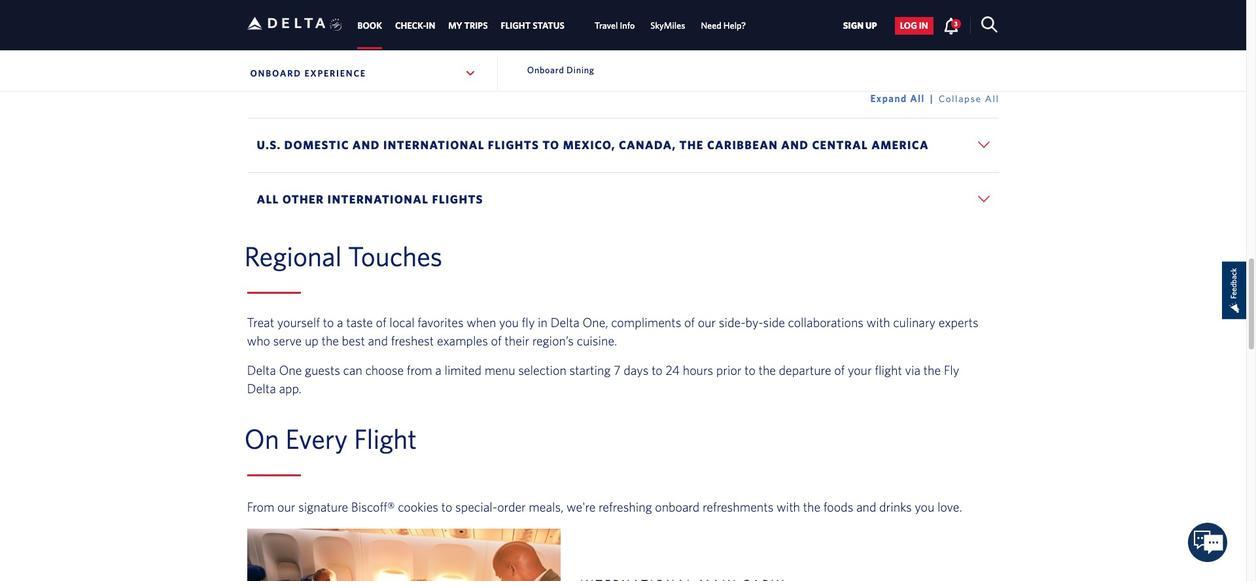 Task type: describe. For each thing, give the bounding box(es) containing it.
canada,
[[619, 138, 676, 152]]

my trips
[[448, 20, 488, 31]]

domestic
[[284, 138, 349, 152]]

onboard for onboard experience
[[250, 68, 302, 79]]

beverage
[[519, 44, 568, 59]]

in inside "treat yourself to a taste of local favorites when you fly in delta one, compliments of our side-by-side collaborations with culinary experts who serve up the best and freshest examples of their region's cuisine."
[[538, 315, 548, 330]]

from our signature biscoff® cookies to special-order meals, we're refreshing onboard refreshments with the foods and drinks you love.
[[247, 500, 962, 515]]

1 vertical spatial flights
[[432, 192, 484, 206]]

side
[[763, 315, 785, 330]]

check-in
[[395, 20, 435, 31]]

hot
[[780, 25, 798, 40]]

drinks
[[880, 500, 912, 515]]

examples
[[437, 333, 488, 348]]

freshest
[[391, 333, 434, 348]]

to right "prior"
[[745, 363, 756, 378]]

delta one guests can choose from a limited menu selection starting 7 days to 24 hours prior to the departure of your flight via the fly delta app.
[[247, 363, 960, 396]]

7
[[614, 363, 621, 378]]

the left "departure"
[[759, 363, 776, 378]]

options available
[[828, 25, 918, 40]]

0 vertical spatial food
[[801, 25, 825, 40]]

and inside customers flying in delta one or first class on select domestic coast-to-coast flights will also have hot food options available to them onboard. see below to view your in-flight food and beverage options by mileage.
[[496, 44, 516, 59]]

who
[[247, 333, 270, 348]]

regional
[[244, 240, 342, 271]]

skymiles link
[[651, 14, 685, 37]]

collapse
[[939, 93, 982, 104]]

taste
[[346, 315, 373, 330]]

travel
[[595, 20, 618, 31]]

also
[[727, 25, 749, 40]]

options
[[571, 44, 611, 59]]

flight inside customers flying in delta one or first class on select domestic coast-to-coast flights will also have hot food options available to them onboard. see below to view your in-flight food and beverage options by mileage.
[[439, 44, 466, 59]]

mexico,
[[563, 138, 616, 152]]

view
[[369, 44, 394, 59]]

side-
[[719, 315, 746, 330]]

order
[[498, 500, 526, 515]]

sign up link
[[838, 17, 883, 35]]

u.s. domestic and international flights to mexico, canada, the caribbean and central america
[[257, 138, 929, 152]]

a inside "treat yourself to a taste of local favorites when you fly in delta one, compliments of our side-by-side collaborations with culinary experts who serve up the best and freshest examples of their region's cuisine."
[[337, 315, 343, 330]]

refreshing
[[599, 500, 652, 515]]

flights
[[669, 25, 702, 40]]

message us image
[[1189, 523, 1228, 562]]

of left their
[[491, 333, 502, 348]]

region's
[[532, 333, 574, 348]]

cuisine.
[[577, 333, 617, 348]]

or
[[412, 25, 423, 40]]

check-
[[395, 20, 426, 31]]

caribbean
[[707, 138, 778, 152]]

in inside button
[[919, 21, 928, 31]]

the
[[680, 138, 704, 152]]

the left foods
[[803, 500, 821, 515]]

of left the side-
[[685, 315, 695, 330]]

starting
[[570, 363, 611, 378]]

need help?
[[701, 20, 746, 31]]

onboard
[[655, 500, 700, 515]]

sign up
[[843, 21, 877, 31]]

info
[[620, 20, 635, 31]]

class
[[452, 25, 481, 40]]

delta left app.
[[247, 381, 276, 396]]

up
[[305, 333, 319, 348]]

from
[[247, 500, 275, 515]]

one inside "delta one guests can choose from a limited menu selection starting 7 days to 24 hours prior to the departure of your flight via the fly delta app."
[[279, 363, 302, 378]]

to right the log at the top
[[921, 25, 932, 40]]

to inside "treat yourself to a taste of local favorites when you fly in delta one, compliments of our side-by-side collaborations with culinary experts who serve up the best and freshest examples of their region's cuisine."
[[323, 315, 334, 330]]

onboard for onboard dining
[[527, 65, 564, 75]]

on
[[484, 25, 498, 40]]

3
[[955, 20, 958, 27]]

in
[[426, 20, 435, 31]]

below
[[320, 44, 352, 59]]

one,
[[583, 315, 608, 330]]

our inside "treat yourself to a taste of local favorites when you fly in delta one, compliments of our side-by-side collaborations with culinary experts who serve up the best and freshest examples of their region's cuisine."
[[698, 315, 716, 330]]

flight
[[354, 423, 417, 454]]

flight inside "delta one guests can choose from a limited menu selection starting 7 days to 24 hours prior to the departure of your flight via the fly delta app."
[[875, 363, 902, 378]]

central
[[812, 138, 869, 152]]

need help? link
[[701, 14, 746, 37]]

delta air lines image
[[247, 3, 326, 44]]

domestic
[[535, 25, 585, 40]]

in-
[[424, 44, 439, 59]]

prior
[[716, 363, 742, 378]]

to-
[[622, 25, 637, 40]]

expand all
[[871, 93, 925, 104]]

regional touches
[[244, 240, 442, 271]]

we're
[[567, 500, 596, 515]]

biscoff®
[[351, 500, 395, 515]]

book
[[358, 20, 382, 31]]

a inside "delta one guests can choose from a limited menu selection starting 7 days to 24 hours prior to the departure of your flight via the fly delta app."
[[435, 363, 442, 378]]

my
[[448, 20, 462, 31]]

app.
[[279, 381, 302, 396]]

onboard experience
[[250, 68, 366, 79]]

book link
[[358, 14, 382, 37]]

serve
[[273, 333, 302, 348]]

america
[[872, 138, 929, 152]]

the inside "treat yourself to a taste of local favorites when you fly in delta one, compliments of our side-by-side collaborations with culinary experts who serve up the best and freshest examples of their region's cuisine."
[[322, 333, 339, 348]]

log in button
[[895, 17, 934, 35]]

1 vertical spatial food
[[469, 44, 493, 59]]

local
[[390, 315, 415, 330]]

choose
[[365, 363, 404, 378]]

log in
[[900, 21, 928, 31]]

delta down who
[[247, 363, 276, 378]]



Task type: vqa. For each thing, say whether or not it's contained in the screenshot.
Google image
no



Task type: locate. For each thing, give the bounding box(es) containing it.
on every flight
[[244, 423, 417, 454]]

other
[[283, 192, 324, 206]]

1 horizontal spatial in
[[538, 315, 548, 330]]

culinary
[[893, 315, 936, 330]]

1 horizontal spatial and
[[496, 44, 516, 59]]

select
[[501, 25, 532, 40]]

of
[[376, 315, 387, 330], [685, 315, 695, 330], [491, 333, 502, 348], [835, 363, 845, 378]]

to
[[543, 138, 560, 152]]

days
[[624, 363, 649, 378]]

1 vertical spatial and
[[368, 333, 388, 348]]

onboard experience button
[[247, 57, 480, 90]]

signature
[[298, 500, 348, 515]]

in
[[919, 21, 928, 31], [341, 25, 351, 40], [538, 315, 548, 330]]

2 all from the left
[[985, 93, 1000, 104]]

see
[[297, 44, 317, 59]]

1 vertical spatial flight
[[875, 363, 902, 378]]

2 horizontal spatial in
[[919, 21, 928, 31]]

1 all from the left
[[911, 93, 925, 104]]

all right expand
[[911, 93, 925, 104]]

of inside "delta one guests can choose from a limited menu selection starting 7 days to 24 hours prior to the departure of your flight via the fly delta app."
[[835, 363, 845, 378]]

onboard down beverage
[[527, 65, 564, 75]]

delta up region's
[[551, 315, 580, 330]]

and right domestic
[[353, 138, 380, 152]]

one inside customers flying in delta one or first class on select domestic coast-to-coast flights will also have hot food options available to them onboard. see below to view your in-flight food and beverage options by mileage.
[[386, 25, 409, 40]]

all other international flights link
[[257, 188, 990, 210]]

in inside customers flying in delta one or first class on select domestic coast-to-coast flights will also have hot food options available to them onboard. see below to view your in-flight food and beverage options by mileage.
[[341, 25, 351, 40]]

0 vertical spatial our
[[698, 315, 716, 330]]

1 horizontal spatial food
[[801, 25, 825, 40]]

skymiles
[[651, 20, 685, 31]]

and down select
[[496, 44, 516, 59]]

to left 24
[[652, 363, 663, 378]]

flight left via
[[875, 363, 902, 378]]

your inside customers flying in delta one or first class on select domestic coast-to-coast flights will also have hot food options available to them onboard. see below to view your in-flight food and beverage options by mileage.
[[397, 44, 421, 59]]

them
[[935, 25, 963, 40]]

skyteam image
[[330, 4, 342, 45]]

yourself
[[277, 315, 320, 330]]

trips
[[464, 20, 488, 31]]

and
[[353, 138, 380, 152], [782, 138, 809, 152]]

u.s.
[[257, 138, 281, 152]]

to right yourself
[[323, 315, 334, 330]]

can
[[343, 363, 362, 378]]

have
[[752, 25, 777, 40]]

0 vertical spatial flight
[[439, 44, 466, 59]]

1 vertical spatial one
[[279, 363, 302, 378]]

collapse all button
[[939, 93, 1000, 104]]

experts
[[939, 315, 979, 330]]

favorites
[[418, 315, 464, 330]]

one
[[386, 25, 409, 40], [279, 363, 302, 378]]

1 vertical spatial international
[[328, 192, 429, 206]]

the
[[322, 333, 339, 348], [759, 363, 776, 378], [924, 363, 941, 378], [803, 500, 821, 515]]

0 horizontal spatial you
[[499, 315, 519, 330]]

flying
[[309, 25, 338, 40]]

flight down class
[[439, 44, 466, 59]]

fly
[[522, 315, 535, 330]]

hours
[[683, 363, 713, 378]]

0 horizontal spatial flights
[[432, 192, 484, 206]]

our left the side-
[[698, 315, 716, 330]]

1 horizontal spatial and
[[782, 138, 809, 152]]

1 vertical spatial with
[[777, 500, 800, 515]]

onboard down onboard.
[[250, 68, 302, 79]]

1 vertical spatial your
[[848, 363, 872, 378]]

customers
[[247, 25, 306, 40]]

0 horizontal spatial one
[[279, 363, 302, 378]]

you left fly
[[499, 315, 519, 330]]

in right the log at the top
[[919, 21, 928, 31]]

1 horizontal spatial onboard
[[527, 65, 564, 75]]

delta
[[354, 25, 383, 40], [551, 315, 580, 330], [247, 363, 276, 378], [247, 381, 276, 396]]

flight status link
[[501, 14, 565, 37]]

onboard.
[[247, 44, 294, 59]]

our right from
[[277, 500, 295, 515]]

0 vertical spatial you
[[499, 315, 519, 330]]

with left the 'culinary'
[[867, 315, 890, 330]]

your inside "delta one guests can choose from a limited menu selection starting 7 days to 24 hours prior to the departure of your flight via the fly delta app."
[[848, 363, 872, 378]]

mileage.
[[630, 44, 675, 59]]

all other international flights
[[257, 192, 484, 206]]

1 horizontal spatial your
[[848, 363, 872, 378]]

in right fly
[[538, 315, 548, 330]]

0 vertical spatial one
[[386, 25, 409, 40]]

from
[[407, 363, 432, 378]]

1 horizontal spatial you
[[915, 500, 935, 515]]

0 horizontal spatial a
[[337, 315, 343, 330]]

0 vertical spatial international
[[383, 138, 485, 152]]

one left or
[[386, 25, 409, 40]]

all for collapse all
[[985, 93, 1000, 104]]

1 horizontal spatial one
[[386, 25, 409, 40]]

onboard inside dropdown button
[[250, 68, 302, 79]]

0 horizontal spatial our
[[277, 500, 295, 515]]

on
[[244, 423, 279, 454]]

and inside "treat yourself to a taste of local favorites when you fly in delta one, compliments of our side-by-side collaborations with culinary experts who serve up the best and freshest examples of their region's cuisine."
[[368, 333, 388, 348]]

one up app.
[[279, 363, 302, 378]]

and right foods
[[857, 500, 877, 515]]

cookies
[[398, 500, 438, 515]]

0 vertical spatial flights
[[488, 138, 539, 152]]

sign
[[843, 21, 864, 31]]

in up below
[[341, 25, 351, 40]]

delta inside customers flying in delta one or first class on select domestic coast-to-coast flights will also have hot food options available to them onboard. see below to view your in-flight food and beverage options by mileage.
[[354, 25, 383, 40]]

0 horizontal spatial and
[[353, 138, 380, 152]]

0 horizontal spatial flight
[[439, 44, 466, 59]]

all right the collapse
[[985, 93, 1000, 104]]

u.s. domestic and international flights to mexico, canada, the caribbean and central america link
[[257, 134, 990, 156]]

refreshments
[[703, 500, 774, 515]]

and left central
[[782, 138, 809, 152]]

0 horizontal spatial in
[[341, 25, 351, 40]]

travel info
[[595, 20, 635, 31]]

2 vertical spatial and
[[857, 500, 877, 515]]

all for expand all
[[911, 93, 925, 104]]

all
[[911, 93, 925, 104], [985, 93, 1000, 104]]

24
[[666, 363, 680, 378]]

0 horizontal spatial food
[[469, 44, 493, 59]]

the right the up
[[322, 333, 339, 348]]

love.
[[938, 500, 962, 515]]

first
[[426, 25, 449, 40]]

up
[[866, 21, 877, 31]]

the left fly
[[924, 363, 941, 378]]

check-in link
[[395, 14, 435, 37]]

0 vertical spatial and
[[496, 44, 516, 59]]

when
[[467, 315, 496, 330]]

0 horizontal spatial all
[[911, 93, 925, 104]]

0 vertical spatial a
[[337, 315, 343, 330]]

1 vertical spatial you
[[915, 500, 935, 515]]

onboard dining
[[527, 65, 595, 75]]

1 horizontal spatial flights
[[488, 138, 539, 152]]

compliments
[[611, 315, 682, 330]]

log
[[900, 21, 917, 31]]

1 horizontal spatial our
[[698, 315, 716, 330]]

your
[[397, 44, 421, 59], [848, 363, 872, 378]]

every
[[285, 423, 348, 454]]

of right "departure"
[[835, 363, 845, 378]]

2 and from the left
[[782, 138, 809, 152]]

a right from
[[435, 363, 442, 378]]

treat yourself to a taste of local favorites when you fly in delta one, compliments of our side-by-side collaborations with culinary experts who serve up the best and freshest examples of their region's cuisine.
[[247, 315, 979, 348]]

international
[[383, 138, 485, 152], [328, 192, 429, 206]]

food down on
[[469, 44, 493, 59]]

coast-
[[588, 25, 622, 40]]

need
[[701, 20, 722, 31]]

guests
[[305, 363, 340, 378]]

best
[[342, 333, 365, 348]]

tab list
[[351, 0, 754, 49]]

departure
[[779, 363, 832, 378]]

a left taste
[[337, 315, 343, 330]]

of left local
[[376, 315, 387, 330]]

your down or
[[397, 44, 421, 59]]

0 vertical spatial with
[[867, 315, 890, 330]]

with left foods
[[777, 500, 800, 515]]

and right best
[[368, 333, 388, 348]]

to right the cookies
[[441, 500, 452, 515]]

0 horizontal spatial your
[[397, 44, 421, 59]]

1 horizontal spatial with
[[867, 315, 890, 330]]

and
[[496, 44, 516, 59], [368, 333, 388, 348], [857, 500, 877, 515]]

delta up 'view'
[[354, 25, 383, 40]]

all
[[257, 192, 279, 206]]

0 vertical spatial your
[[397, 44, 421, 59]]

expand all button
[[871, 93, 939, 104]]

1 vertical spatial our
[[277, 500, 295, 515]]

their
[[505, 333, 529, 348]]

you left the love.
[[915, 500, 935, 515]]

0 horizontal spatial onboard
[[250, 68, 302, 79]]

fly
[[944, 363, 960, 378]]

delta inside "treat yourself to a taste of local favorites when you fly in delta one, compliments of our side-by-side collaborations with culinary experts who serve up the best and freshest examples of their region's cuisine."
[[551, 315, 580, 330]]

you inside "treat yourself to a taste of local favorites when you fly in delta one, compliments of our side-by-side collaborations with culinary experts who serve up the best and freshest examples of their region's cuisine."
[[499, 315, 519, 330]]

1 horizontal spatial all
[[985, 93, 1000, 104]]

1 vertical spatial a
[[435, 363, 442, 378]]

touches
[[348, 240, 442, 271]]

1 and from the left
[[353, 138, 380, 152]]

selection
[[518, 363, 567, 378]]

all inside collapse all dropdown button
[[985, 93, 1000, 104]]

food right hot
[[801, 25, 825, 40]]

2 horizontal spatial and
[[857, 500, 877, 515]]

with inside "treat yourself to a taste of local favorites when you fly in delta one, compliments of our side-by-side collaborations with culinary experts who serve up the best and freshest examples of their region's cuisine."
[[867, 315, 890, 330]]

your left via
[[848, 363, 872, 378]]

1 horizontal spatial a
[[435, 363, 442, 378]]

1 horizontal spatial flight
[[875, 363, 902, 378]]

flight status
[[501, 20, 565, 31]]

to left 'view'
[[355, 44, 366, 59]]

by
[[614, 44, 627, 59]]

0 horizontal spatial and
[[368, 333, 388, 348]]

by-
[[746, 315, 763, 330]]

special-
[[455, 500, 498, 515]]

tab list containing book
[[351, 0, 754, 49]]

our
[[698, 315, 716, 330], [277, 500, 295, 515]]

0 horizontal spatial with
[[777, 500, 800, 515]]

flight
[[501, 20, 531, 31]]

all inside 'expand all' dropdown button
[[911, 93, 925, 104]]



